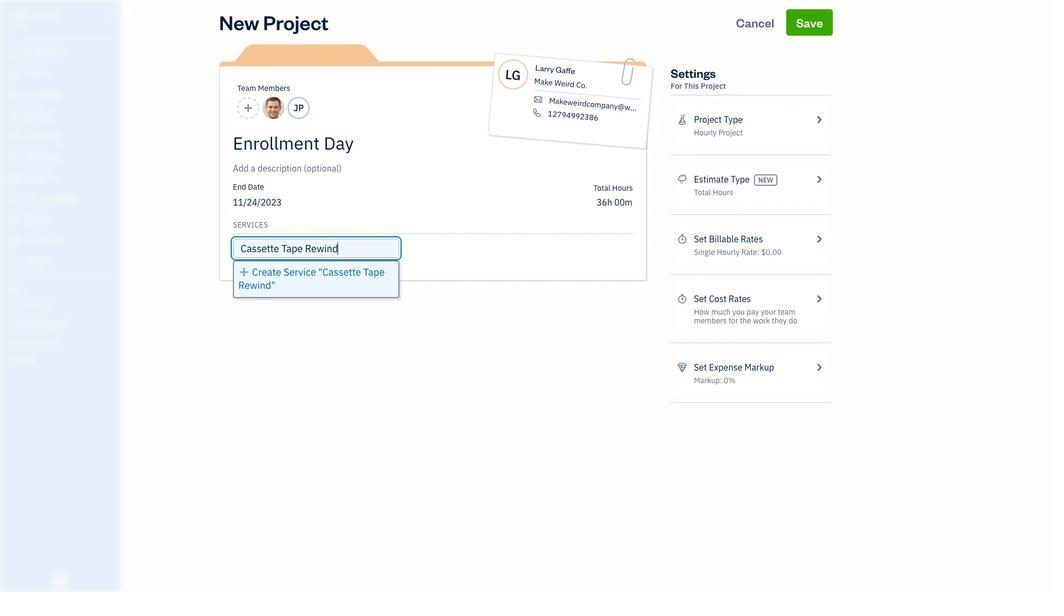 Task type: describe. For each thing, give the bounding box(es) containing it.
estimate
[[694, 174, 729, 185]]

for
[[729, 316, 738, 326]]

payment image
[[7, 131, 20, 142]]

12794992386
[[548, 109, 599, 123]]

they
[[772, 316, 787, 326]]

type for project type
[[724, 114, 743, 125]]

save button
[[787, 9, 833, 36]]

pay
[[747, 307, 759, 317]]

set for set billable rates
[[694, 234, 707, 245]]

how much you pay your team members for the work they do
[[694, 307, 798, 326]]

add team member image
[[243, 101, 253, 115]]

settings
[[671, 65, 716, 81]]

Hourly Budget text field
[[597, 197, 633, 208]]

chart image
[[7, 235, 20, 246]]

end
[[233, 182, 246, 192]]

items and services image
[[8, 319, 117, 328]]

expense image
[[7, 152, 20, 163]]

End date in  format text field
[[233, 197, 366, 208]]

type for estimate type
[[731, 174, 750, 185]]

main element
[[0, 0, 148, 592]]

1 horizontal spatial hourly
[[717, 247, 740, 257]]

create service "cassette tape rewind"
[[238, 266, 385, 292]]

turtle
[[9, 10, 40, 21]]

rates for set billable rates
[[741, 234, 763, 245]]

rates for set cost rates
[[729, 293, 751, 304]]

set cost rates
[[694, 293, 751, 304]]

single
[[694, 247, 715, 257]]

owner
[[9, 22, 29, 30]]

project type
[[694, 114, 743, 125]]

freshbooks image
[[52, 575, 69, 588]]

inc
[[42, 10, 58, 21]]

tape
[[364, 266, 385, 279]]

estimate image
[[7, 89, 20, 100]]

team
[[237, 83, 256, 93]]

envelope image
[[533, 95, 544, 104]]

make
[[534, 76, 553, 88]]

service
[[284, 266, 316, 279]]

estimates image
[[678, 173, 688, 186]]

Project Name text field
[[233, 132, 535, 154]]

estimate type
[[694, 174, 750, 185]]

bank connections image
[[8, 337, 117, 345]]

how
[[694, 307, 710, 317]]

Project Description text field
[[233, 162, 535, 175]]

0 horizontal spatial hours
[[613, 183, 633, 193]]

your
[[761, 307, 776, 317]]

:
[[758, 247, 760, 257]]

chevronright image for set cost rates
[[814, 292, 825, 305]]

1 horizontal spatial hours
[[713, 187, 734, 197]]

team
[[778, 307, 796, 317]]

set expense markup
[[694, 362, 775, 373]]

1 horizontal spatial total hours
[[694, 187, 734, 197]]

save
[[797, 15, 823, 30]]

work
[[753, 316, 770, 326]]

invoice image
[[7, 110, 20, 121]]

settings image
[[8, 354, 117, 363]]

larry
[[535, 62, 555, 74]]

timetracking image for set cost rates
[[678, 292, 688, 305]]

apps image
[[8, 284, 117, 293]]

cancel button
[[726, 9, 785, 36]]

cancel
[[736, 15, 775, 30]]

plus image
[[238, 266, 250, 279]]

rewind"
[[238, 279, 276, 292]]

create service "cassette tape rewind" list box
[[234, 262, 399, 297]]

larry gaffe make weird co.
[[534, 62, 588, 91]]

expenses image
[[678, 361, 688, 374]]

for
[[671, 81, 683, 91]]

hourly project
[[694, 128, 743, 138]]



Task type: locate. For each thing, give the bounding box(es) containing it.
settings for this project
[[671, 65, 726, 91]]

set up markup:
[[694, 362, 707, 373]]

chevronright image for set billable rates
[[814, 232, 825, 246]]

total down estimate
[[694, 187, 711, 197]]

1 horizontal spatial total
[[694, 187, 711, 197]]

timetracking image
[[678, 232, 688, 246], [678, 292, 688, 305]]

timetracking image for set billable rates
[[678, 232, 688, 246]]

0 vertical spatial type
[[724, 114, 743, 125]]

0%
[[724, 376, 736, 385]]

the
[[740, 316, 752, 326]]

services
[[233, 220, 268, 230]]

total hours down estimate
[[694, 187, 734, 197]]

end date
[[233, 182, 264, 192]]

phone image
[[531, 108, 543, 117]]

weird
[[554, 78, 575, 89]]

billable
[[709, 234, 739, 245]]

jp
[[294, 103, 304, 113]]

2 chevronright image from the top
[[814, 232, 825, 246]]

2 vertical spatial set
[[694, 362, 707, 373]]

rates up you
[[729, 293, 751, 304]]

single hourly rate : $0.00
[[694, 247, 782, 257]]

Type to add a service text field
[[234, 240, 399, 257]]

type up hourly project
[[724, 114, 743, 125]]

set up how
[[694, 293, 707, 304]]

members
[[694, 316, 727, 326]]

3 chevronright image from the top
[[814, 292, 825, 305]]

do
[[789, 316, 798, 326]]

client image
[[7, 69, 20, 79]]

chevronright image
[[814, 173, 825, 186], [814, 232, 825, 246], [814, 292, 825, 305], [814, 361, 825, 374]]

hours
[[613, 183, 633, 193], [713, 187, 734, 197]]

project
[[263, 9, 329, 35], [701, 81, 726, 91], [694, 114, 722, 125], [719, 128, 743, 138]]

total
[[594, 183, 611, 193], [694, 187, 711, 197]]

members
[[258, 83, 290, 93]]

project inside settings for this project
[[701, 81, 726, 91]]

project image
[[7, 173, 20, 184]]

new
[[219, 9, 259, 35]]

this
[[684, 81, 699, 91]]

markup: 0%
[[694, 376, 736, 385]]

1 timetracking image from the top
[[678, 232, 688, 246]]

$0.00
[[762, 247, 782, 257]]

markup:
[[694, 376, 722, 385]]

chevronright image for estimate type
[[814, 173, 825, 186]]

team members image
[[8, 302, 117, 310]]

markup
[[745, 362, 775, 373]]

lg
[[505, 65, 522, 84]]

0 horizontal spatial total
[[594, 183, 611, 193]]

report image
[[7, 256, 20, 267]]

hourly down project type
[[694, 128, 717, 138]]

co.
[[576, 80, 588, 91]]

chevronright image
[[814, 113, 825, 126]]

type left new
[[731, 174, 750, 185]]

0 horizontal spatial total hours
[[594, 183, 633, 193]]

expense
[[709, 362, 743, 373]]

set up single
[[694, 234, 707, 245]]

rates up rate
[[741, 234, 763, 245]]

4 chevronright image from the top
[[814, 361, 825, 374]]

timetracking image left cost
[[678, 292, 688, 305]]

3 set from the top
[[694, 362, 707, 373]]

total hours up hourly budget text box
[[594, 183, 633, 193]]

0 vertical spatial rates
[[741, 234, 763, 245]]

"cassette
[[319, 266, 361, 279]]

0 vertical spatial set
[[694, 234, 707, 245]]

new project
[[219, 9, 329, 35]]

1 vertical spatial set
[[694, 293, 707, 304]]

hourly
[[694, 128, 717, 138], [717, 247, 740, 257]]

set for set expense markup
[[694, 362, 707, 373]]

much
[[712, 307, 731, 317]]

2 set from the top
[[694, 293, 707, 304]]

timer image
[[7, 194, 20, 204]]

new
[[759, 176, 774, 184]]

1 chevronright image from the top
[[814, 173, 825, 186]]

2 timetracking image from the top
[[678, 292, 688, 305]]

money image
[[7, 214, 20, 225]]

turtle inc owner
[[9, 10, 58, 30]]

you
[[733, 307, 745, 317]]

hourly down set billable rates
[[717, 247, 740, 257]]

timetracking image left billable
[[678, 232, 688, 246]]

rates
[[741, 234, 763, 245], [729, 293, 751, 304]]

cost
[[709, 293, 727, 304]]

projects image
[[678, 113, 688, 126]]

0 horizontal spatial hourly
[[694, 128, 717, 138]]

makeweirdcompany@weird.co
[[549, 96, 655, 115]]

1 vertical spatial rates
[[729, 293, 751, 304]]

set billable rates
[[694, 234, 763, 245]]

hours down "estimate type"
[[713, 187, 734, 197]]

dashboard image
[[7, 48, 20, 59]]

rate
[[742, 247, 758, 257]]

create
[[252, 266, 281, 279]]

date
[[248, 182, 264, 192]]

chevronright image for set expense markup
[[814, 361, 825, 374]]

1 vertical spatial type
[[731, 174, 750, 185]]

1 vertical spatial timetracking image
[[678, 292, 688, 305]]

hours up hourly budget text box
[[613, 183, 633, 193]]

type
[[724, 114, 743, 125], [731, 174, 750, 185]]

team members
[[237, 83, 290, 93]]

1 set from the top
[[694, 234, 707, 245]]

total hours
[[594, 183, 633, 193], [694, 187, 734, 197]]

total up hourly budget text box
[[594, 183, 611, 193]]

0 vertical spatial hourly
[[694, 128, 717, 138]]

gaffe
[[556, 64, 576, 76]]

set for set cost rates
[[694, 293, 707, 304]]

0 vertical spatial timetracking image
[[678, 232, 688, 246]]

set
[[694, 234, 707, 245], [694, 293, 707, 304], [694, 362, 707, 373]]

1 vertical spatial hourly
[[717, 247, 740, 257]]



Task type: vqa. For each thing, say whether or not it's contained in the screenshot.
Dashboard
no



